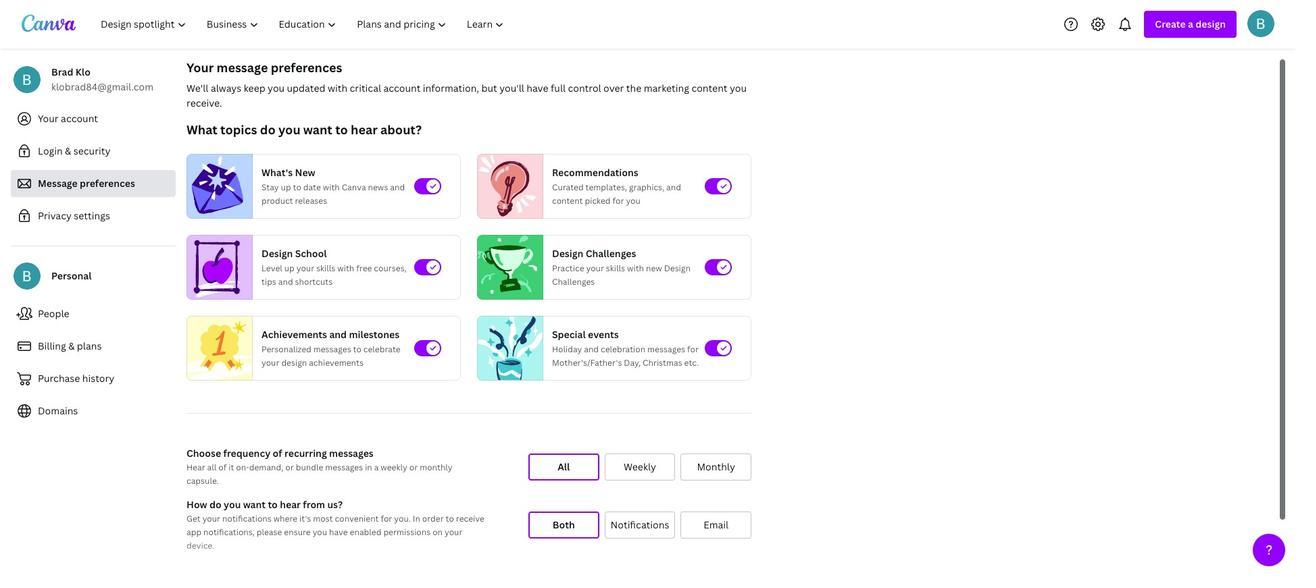 Task type: locate. For each thing, give the bounding box(es) containing it.
create
[[1155, 18, 1186, 30]]

billing & plans
[[38, 340, 102, 353]]

choose frequency of recurring messages hear all of it on-demand, or bundle messages in a weekly or monthly capsule.
[[187, 447, 453, 487]]

frequency
[[223, 447, 271, 460]]

recurring
[[285, 447, 327, 460]]

and up the mother's/father's
[[584, 344, 599, 356]]

full
[[551, 82, 566, 95]]

do
[[260, 122, 276, 138], [209, 499, 221, 512]]

0 horizontal spatial account
[[61, 112, 98, 125]]

to inside achievements and milestones personalized messages to celebrate your design achievements
[[353, 344, 361, 356]]

1 horizontal spatial preferences
[[271, 59, 342, 76]]

us?
[[327, 499, 343, 512]]

skills left new
[[606, 263, 625, 274]]

your inside design challenges practice your skills with new design challenges
[[586, 263, 604, 274]]

demand,
[[249, 462, 283, 474]]

0 horizontal spatial design
[[262, 247, 293, 260]]

0 vertical spatial &
[[65, 145, 71, 157]]

0 vertical spatial hear
[[351, 122, 378, 138]]

content right marketing at top
[[692, 82, 728, 95]]

have left full
[[527, 82, 548, 95]]

notifications
[[611, 519, 669, 532]]

where
[[274, 514, 298, 525]]

0 horizontal spatial or
[[285, 462, 294, 474]]

0 horizontal spatial of
[[218, 462, 227, 474]]

do right topics
[[260, 122, 276, 138]]

1 horizontal spatial design
[[1196, 18, 1226, 30]]

challenges down 'picked'
[[586, 247, 636, 260]]

1 horizontal spatial account
[[384, 82, 421, 95]]

for inside recommendations curated templates, graphics, and content picked for you
[[613, 195, 624, 207]]

have inside 'how do you want to hear from us? get your notifications where it's most convenient for you. in order to receive app notifications, please ensure you have enabled permissions on your device.'
[[329, 527, 348, 539]]

and right tips
[[278, 276, 293, 288]]

stay
[[262, 182, 279, 193]]

1 horizontal spatial content
[[692, 82, 728, 95]]

1 vertical spatial for
[[687, 344, 699, 356]]

and inside design school level up your skills with free courses, tips and shortcuts
[[278, 276, 293, 288]]

topic image left stay
[[187, 154, 247, 219]]

picked
[[585, 195, 611, 207]]

1 or from the left
[[285, 462, 294, 474]]

up inside design school level up your skills with free courses, tips and shortcuts
[[284, 263, 295, 274]]

or
[[285, 462, 294, 474], [409, 462, 418, 474]]

content down 'curated'
[[552, 195, 583, 207]]

have down most
[[329, 527, 348, 539]]

0 vertical spatial account
[[384, 82, 421, 95]]

top level navigation element
[[92, 11, 516, 38]]

day,
[[624, 358, 641, 369]]

0 horizontal spatial do
[[209, 499, 221, 512]]

have
[[527, 82, 548, 95], [329, 527, 348, 539]]

Email button
[[681, 512, 752, 539]]

from right offers
[[316, 564, 338, 577]]

receive.
[[187, 97, 222, 109]]

a right the in
[[374, 462, 379, 474]]

0 horizontal spatial skills
[[316, 263, 335, 274]]

0 vertical spatial a
[[1188, 18, 1194, 30]]

your right practice
[[586, 263, 604, 274]]

for inside 'how do you want to hear from us? get your notifications where it's most convenient for you. in order to receive app notifications, please ensure you have enabled permissions on your device.'
[[381, 514, 392, 525]]

topic image for design challenges
[[478, 235, 537, 300]]

privacy
[[38, 210, 72, 222]]

or left bundle
[[285, 462, 294, 474]]

your inside the your message preferences we'll always keep you updated with critical account information, but you'll have full control over the marketing content you receive.
[[187, 59, 214, 76]]

0 horizontal spatial want
[[243, 499, 266, 512]]

of
[[273, 447, 282, 460], [218, 462, 227, 474]]

skills inside design challenges practice your skills with new design challenges
[[606, 263, 625, 274]]

&
[[65, 145, 71, 157], [68, 340, 75, 353]]

your up we'll
[[187, 59, 214, 76]]

personal
[[51, 270, 92, 283]]

of up demand,
[[273, 447, 282, 460]]

0 horizontal spatial for
[[381, 514, 392, 525]]

celebration
[[601, 344, 646, 356]]

monthly
[[697, 461, 735, 474]]

account
[[384, 82, 421, 95], [61, 112, 98, 125]]

Monthly button
[[681, 454, 752, 481]]

2 skills from the left
[[606, 263, 625, 274]]

0 horizontal spatial design
[[281, 358, 307, 369]]

and inside the what's new stay up to date with canva news and product releases
[[390, 182, 405, 193]]

receive
[[456, 514, 485, 525]]

billing & plans link
[[11, 333, 176, 360]]

0 vertical spatial have
[[527, 82, 548, 95]]

messages up christmas on the bottom of the page
[[648, 344, 685, 356]]

school
[[295, 247, 327, 260]]

billing
[[38, 340, 66, 353]]

0 vertical spatial of
[[273, 447, 282, 460]]

canva down the enabled
[[341, 564, 369, 577]]

topic image
[[187, 154, 247, 219], [478, 154, 537, 219], [187, 235, 247, 300], [478, 235, 537, 300], [187, 313, 252, 384], [478, 313, 543, 384]]

1 vertical spatial have
[[329, 527, 348, 539]]

you inside recommendations curated templates, graphics, and content picked for you
[[626, 195, 641, 207]]

hear inside 'how do you want to hear from us? get your notifications where it's most convenient for you. in order to receive app notifications, please ensure you have enabled permissions on your device.'
[[280, 499, 301, 512]]

to left date
[[293, 182, 301, 193]]

1 vertical spatial design
[[281, 358, 307, 369]]

your for account
[[38, 112, 59, 125]]

1 horizontal spatial a
[[1188, 18, 1194, 30]]

up inside the what's new stay up to date with canva news and product releases
[[281, 182, 291, 193]]

personalized
[[262, 344, 311, 356]]

preferences
[[271, 59, 342, 76], [80, 177, 135, 190]]

updates
[[225, 564, 263, 577]]

with left critical
[[328, 82, 347, 95]]

messages up achievements
[[313, 344, 351, 356]]

0 vertical spatial canva
[[342, 182, 366, 193]]

hear left about?
[[351, 122, 378, 138]]

design inside design school level up your skills with free courses, tips and shortcuts
[[262, 247, 293, 260]]

messages inside achievements and milestones personalized messages to celebrate your design achievements
[[313, 344, 351, 356]]

design right create at top
[[1196, 18, 1226, 30]]

preferences down login & security link
[[80, 177, 135, 190]]

practice
[[552, 263, 584, 274]]

the
[[626, 82, 642, 95]]

skills up shortcuts
[[316, 263, 335, 274]]

of left it
[[218, 462, 227, 474]]

and up achievements
[[329, 328, 347, 341]]

email
[[704, 519, 729, 532]]

0 horizontal spatial hear
[[280, 499, 301, 512]]

topic image left personalized
[[187, 313, 252, 384]]

do right how
[[209, 499, 221, 512]]

choose
[[187, 447, 221, 460]]

brad klo klobrad84@gmail.com
[[51, 66, 153, 93]]

1 vertical spatial preferences
[[80, 177, 135, 190]]

0 horizontal spatial your
[[38, 112, 59, 125]]

want up the notifications
[[243, 499, 266, 512]]

milestones
[[349, 328, 400, 341]]

1 horizontal spatial hear
[[351, 122, 378, 138]]

1 vertical spatial account
[[61, 112, 98, 125]]

with inside the what's new stay up to date with canva news and product releases
[[323, 182, 340, 193]]

1 horizontal spatial for
[[613, 195, 624, 207]]

and right news on the left top
[[390, 182, 405, 193]]

monthly
[[420, 462, 453, 474]]

1 horizontal spatial or
[[409, 462, 418, 474]]

account inside your account link
[[61, 112, 98, 125]]

your down personalized
[[262, 358, 279, 369]]

a
[[1188, 18, 1194, 30], [374, 462, 379, 474]]

your up login
[[38, 112, 59, 125]]

for up etc.
[[687, 344, 699, 356]]

1 horizontal spatial skills
[[606, 263, 625, 274]]

over
[[604, 82, 624, 95]]

for left the you.
[[381, 514, 392, 525]]

from up it's
[[303, 499, 325, 512]]

or right weekly
[[409, 462, 418, 474]]

to down milestones
[[353, 344, 361, 356]]

product
[[262, 195, 293, 207]]

topic image left practice
[[478, 235, 537, 300]]

all
[[207, 462, 216, 474]]

with right date
[[323, 182, 340, 193]]

and right graphics, at the top of the page
[[666, 182, 681, 193]]

domains link
[[11, 398, 176, 425]]

1 vertical spatial &
[[68, 340, 75, 353]]

1 horizontal spatial have
[[527, 82, 548, 95]]

design school level up your skills with free courses, tips and shortcuts
[[262, 247, 407, 288]]

topics
[[220, 122, 257, 138]]

domains
[[38, 405, 78, 418]]

want down updated
[[303, 122, 332, 138]]

ensure
[[284, 527, 311, 539]]

purchase history link
[[11, 366, 176, 393]]

for inside special events holiday and celebration messages for mother's/father's day, christmas etc.
[[687, 344, 699, 356]]

up right stay
[[281, 182, 291, 193]]

with left free
[[337, 263, 354, 274]]

Both button
[[529, 512, 599, 539]]

achievements
[[262, 328, 327, 341]]

enabled
[[350, 527, 382, 539]]

0 vertical spatial from
[[303, 499, 325, 512]]

with left new
[[627, 263, 644, 274]]

challenges
[[586, 247, 636, 260], [552, 276, 595, 288]]

1 vertical spatial want
[[243, 499, 266, 512]]

canva
[[342, 182, 366, 193], [341, 564, 369, 577]]

2 vertical spatial for
[[381, 514, 392, 525]]

topic image for achievements and milestones
[[187, 313, 252, 384]]

new
[[295, 166, 315, 179]]

but
[[482, 82, 497, 95]]

1 horizontal spatial your
[[187, 59, 214, 76]]

0 horizontal spatial content
[[552, 195, 583, 207]]

on-
[[236, 462, 249, 474]]

1 horizontal spatial design
[[552, 247, 584, 260]]

0 vertical spatial content
[[692, 82, 728, 95]]

both
[[553, 519, 575, 532]]

topic image for what's new
[[187, 154, 247, 219]]

2 horizontal spatial for
[[687, 344, 699, 356]]

to inside the what's new stay up to date with canva news and product releases
[[293, 182, 301, 193]]

0 vertical spatial do
[[260, 122, 276, 138]]

preferences up updated
[[271, 59, 342, 76]]

account right critical
[[384, 82, 421, 95]]

topic image left 'curated'
[[478, 154, 537, 219]]

curated
[[552, 182, 584, 193]]

how do you want to hear from us? get your notifications where it's most convenient for you. in order to receive app notifications, please ensure you have enabled permissions on your device.
[[187, 499, 485, 552]]

canva left news on the left top
[[342, 182, 366, 193]]

login & security link
[[11, 138, 176, 165]]

history
[[82, 372, 114, 385]]

with inside design challenges practice your skills with new design challenges
[[627, 263, 644, 274]]

and inside special events holiday and celebration messages for mother's/father's day, christmas etc.
[[584, 344, 599, 356]]

topic image left holiday
[[478, 313, 543, 384]]

holiday
[[552, 344, 582, 356]]

0 horizontal spatial a
[[374, 462, 379, 474]]

1 vertical spatial content
[[552, 195, 583, 207]]

for down templates,
[[613, 195, 624, 207]]

All button
[[529, 454, 599, 481]]

topic image left tips
[[187, 235, 247, 300]]

capsule.
[[187, 476, 219, 487]]

a right create at top
[[1188, 18, 1194, 30]]

1 horizontal spatial do
[[260, 122, 276, 138]]

0 vertical spatial preferences
[[271, 59, 342, 76]]

1 vertical spatial a
[[374, 462, 379, 474]]

content inside the your message preferences we'll always keep you updated with critical account information, but you'll have full control over the marketing content you receive.
[[692, 82, 728, 95]]

your right on
[[445, 527, 463, 539]]

design right new
[[664, 263, 691, 274]]

new
[[646, 263, 662, 274]]

1 vertical spatial of
[[218, 462, 227, 474]]

1 vertical spatial hear
[[280, 499, 301, 512]]

1 vertical spatial canva
[[341, 564, 369, 577]]

challenges down practice
[[552, 276, 595, 288]]

your down school
[[297, 263, 314, 274]]

1 vertical spatial up
[[284, 263, 295, 274]]

0 vertical spatial design
[[1196, 18, 1226, 30]]

1 vertical spatial your
[[38, 112, 59, 125]]

achievements and milestones personalized messages to celebrate your design achievements
[[262, 328, 401, 369]]

2 horizontal spatial design
[[664, 263, 691, 274]]

0 vertical spatial your
[[187, 59, 214, 76]]

1 horizontal spatial of
[[273, 447, 282, 460]]

your inside achievements and milestones personalized messages to celebrate your design achievements
[[262, 358, 279, 369]]

1 vertical spatial do
[[209, 499, 221, 512]]

up right level
[[284, 263, 295, 274]]

design up practice
[[552, 247, 584, 260]]

1 skills from the left
[[316, 263, 335, 274]]

it's
[[299, 514, 311, 525]]

hear up where
[[280, 499, 301, 512]]

from
[[303, 499, 325, 512], [316, 564, 338, 577]]

0 horizontal spatial have
[[329, 527, 348, 539]]

design up level
[[262, 247, 293, 260]]

account up login & security
[[61, 112, 98, 125]]

& left plans
[[68, 340, 75, 353]]

0 vertical spatial for
[[613, 195, 624, 207]]

privacy settings
[[38, 210, 110, 222]]

0 vertical spatial up
[[281, 182, 291, 193]]

recommendations
[[552, 166, 639, 179]]

up for what's
[[281, 182, 291, 193]]

information,
[[423, 82, 479, 95]]

design down personalized
[[281, 358, 307, 369]]

1 horizontal spatial want
[[303, 122, 332, 138]]

topic image for special events
[[478, 313, 543, 384]]

& for login
[[65, 145, 71, 157]]

design inside achievements and milestones personalized messages to celebrate your design achievements
[[281, 358, 307, 369]]

& right login
[[65, 145, 71, 157]]



Task type: vqa. For each thing, say whether or not it's contained in the screenshot.


Task type: describe. For each thing, give the bounding box(es) containing it.
what
[[187, 122, 218, 138]]

free
[[356, 263, 372, 274]]

what topics do you want to hear about?
[[187, 122, 422, 138]]

with inside the your message preferences we'll always keep you updated with critical account information, but you'll have full control over the marketing content you receive.
[[328, 82, 347, 95]]

messages inside special events holiday and celebration messages for mother's/father's day, christmas etc.
[[648, 344, 685, 356]]

1 vertical spatial from
[[316, 564, 338, 577]]

weekly
[[381, 462, 407, 474]]

and inside achievements and milestones personalized messages to celebrate your design achievements
[[329, 328, 347, 341]]

most
[[313, 514, 333, 525]]

how
[[187, 499, 207, 512]]

0 vertical spatial challenges
[[586, 247, 636, 260]]

purchase history
[[38, 372, 114, 385]]

and left offers
[[266, 564, 283, 577]]

your right get on the bottom left
[[203, 514, 220, 525]]

a inside choose frequency of recurring messages hear all of it on-demand, or bundle messages in a weekly or monthly capsule.
[[374, 462, 379, 474]]

messages left the in
[[325, 462, 363, 474]]

create a design
[[1155, 18, 1226, 30]]

get
[[187, 514, 201, 525]]

you'll
[[500, 82, 524, 95]]

notifications,
[[203, 527, 255, 539]]

celebrate
[[363, 344, 401, 356]]

message
[[217, 59, 268, 76]]

purchase
[[38, 372, 80, 385]]

account inside the your message preferences we'll always keep you updated with critical account information, but you'll have full control over the marketing content you receive.
[[384, 82, 421, 95]]

your account
[[38, 112, 98, 125]]

from inside 'how do you want to hear from us? get your notifications where it's most convenient for you. in order to receive app notifications, please ensure you have enabled permissions on your device.'
[[303, 499, 325, 512]]

login & security
[[38, 145, 110, 157]]

updated
[[287, 82, 325, 95]]

device.
[[187, 541, 214, 552]]

bundle
[[296, 462, 323, 474]]

offers
[[285, 564, 314, 577]]

Weekly button
[[605, 454, 675, 481]]

receive
[[187, 564, 223, 577]]

skills inside design school level up your skills with free courses, tips and shortcuts
[[316, 263, 335, 274]]

privacy settings link
[[11, 203, 176, 230]]

topic image for design school
[[187, 235, 247, 300]]

message preferences link
[[11, 170, 176, 197]]

we'll
[[187, 82, 208, 95]]

receive updates and offers from canva
[[187, 564, 369, 577]]

your message preferences we'll always keep you updated with critical account information, but you'll have full control over the marketing content you receive.
[[187, 59, 747, 109]]

up for design
[[284, 263, 295, 274]]

notifications
[[222, 514, 272, 525]]

preferences inside the your message preferences we'll always keep you updated with critical account information, but you'll have full control over the marketing content you receive.
[[271, 59, 342, 76]]

content inside recommendations curated templates, graphics, and content picked for you
[[552, 195, 583, 207]]

brad
[[51, 66, 73, 78]]

1 vertical spatial challenges
[[552, 276, 595, 288]]

canva inside the what's new stay up to date with canva news and product releases
[[342, 182, 366, 193]]

people
[[38, 308, 69, 320]]

do inside 'how do you want to hear from us? get your notifications where it's most convenient for you. in order to receive app notifications, please ensure you have enabled permissions on your device.'
[[209, 499, 221, 512]]

it
[[229, 462, 234, 474]]

klo
[[76, 66, 90, 78]]

recommendations curated templates, graphics, and content picked for you
[[552, 166, 681, 207]]

your inside design school level up your skills with free courses, tips and shortcuts
[[297, 263, 314, 274]]

topic image for recommendations
[[478, 154, 537, 219]]

on
[[433, 527, 443, 539]]

message
[[38, 177, 77, 190]]

plans
[[77, 340, 102, 353]]

hear
[[187, 462, 205, 474]]

special
[[552, 328, 586, 341]]

klobrad84@gmail.com
[[51, 80, 153, 93]]

graphics,
[[629, 182, 664, 193]]

0 vertical spatial want
[[303, 122, 332, 138]]

level
[[262, 263, 282, 274]]

to up where
[[268, 499, 278, 512]]

releases
[[295, 195, 327, 207]]

to up the what's new stay up to date with canva news and product releases
[[335, 122, 348, 138]]

design for design challenges
[[552, 247, 584, 260]]

marketing
[[644, 82, 689, 95]]

you.
[[394, 514, 411, 525]]

design for design school
[[262, 247, 293, 260]]

have inside the your message preferences we'll always keep you updated with critical account information, but you'll have full control over the marketing content you receive.
[[527, 82, 548, 95]]

what's
[[262, 166, 293, 179]]

special events holiday and celebration messages for mother's/father's day, christmas etc.
[[552, 328, 699, 369]]

keep
[[244, 82, 265, 95]]

date
[[303, 182, 321, 193]]

settings
[[74, 210, 110, 222]]

in
[[413, 514, 420, 525]]

design inside 'dropdown button'
[[1196, 18, 1226, 30]]

messages up the in
[[329, 447, 374, 460]]

your for message
[[187, 59, 214, 76]]

please
[[257, 527, 282, 539]]

security
[[74, 145, 110, 157]]

message preferences
[[38, 177, 135, 190]]

to right order
[[446, 514, 454, 525]]

convenient
[[335, 514, 379, 525]]

a inside create a design 'dropdown button'
[[1188, 18, 1194, 30]]

Notifications button
[[605, 512, 675, 539]]

login
[[38, 145, 63, 157]]

mother's/father's
[[552, 358, 622, 369]]

2 or from the left
[[409, 462, 418, 474]]

with inside design school level up your skills with free courses, tips and shortcuts
[[337, 263, 354, 274]]

templates,
[[586, 182, 627, 193]]

brad klo image
[[1248, 10, 1275, 37]]

achievements
[[309, 358, 364, 369]]

create a design button
[[1145, 11, 1237, 38]]

0 horizontal spatial preferences
[[80, 177, 135, 190]]

news
[[368, 182, 388, 193]]

your account link
[[11, 105, 176, 132]]

& for billing
[[68, 340, 75, 353]]

control
[[568, 82, 601, 95]]

order
[[422, 514, 444, 525]]

in
[[365, 462, 372, 474]]

and inside recommendations curated templates, graphics, and content picked for you
[[666, 182, 681, 193]]

design challenges practice your skills with new design challenges
[[552, 247, 691, 288]]

want inside 'how do you want to hear from us? get your notifications where it's most convenient for you. in order to receive app notifications, please ensure you have enabled permissions on your device.'
[[243, 499, 266, 512]]

always
[[211, 82, 241, 95]]

weekly
[[624, 461, 656, 474]]



